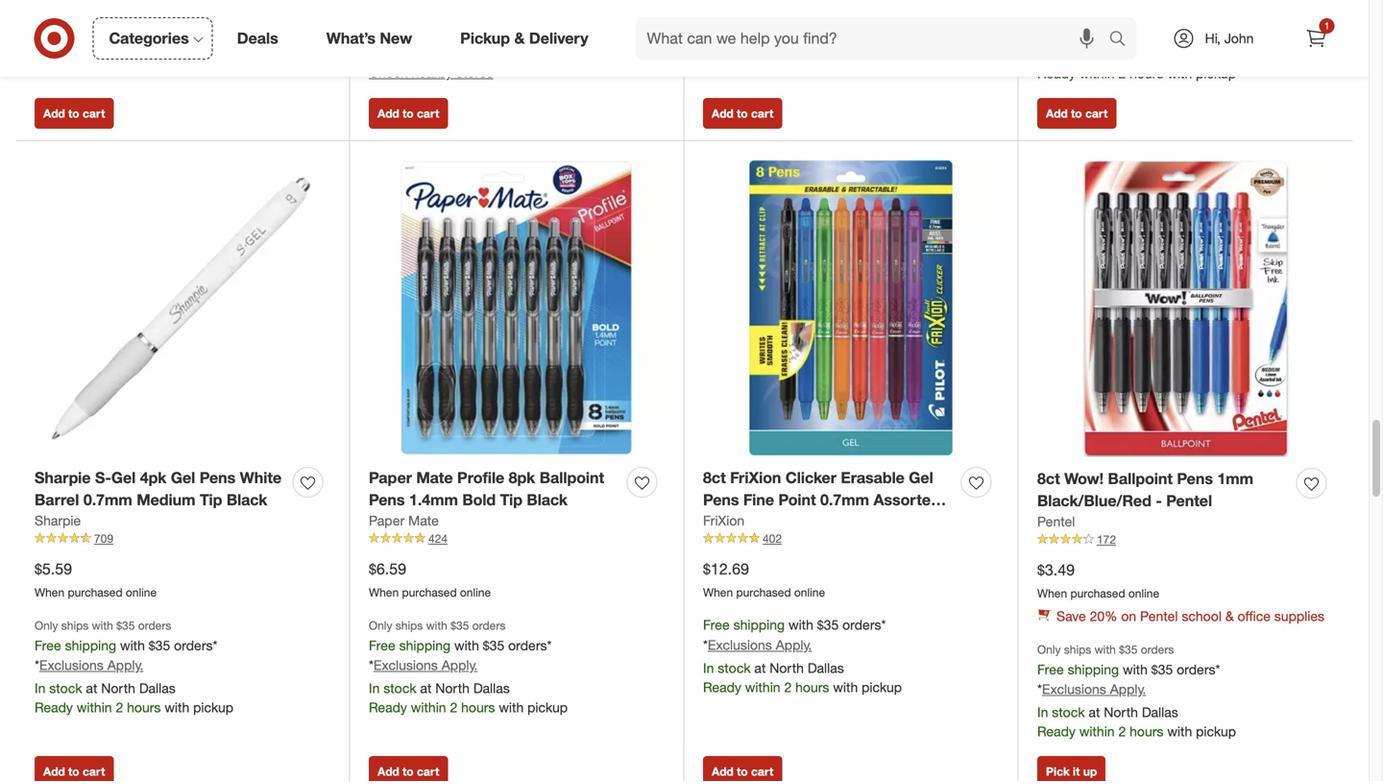 Task type: vqa. For each thing, say whether or not it's contained in the screenshot.
1st similar from the bottom of the page
no



Task type: locate. For each thing, give the bounding box(es) containing it.
purchased down $5.59 at the left
[[68, 585, 123, 600]]

1 horizontal spatial only ships with $35 orders free shipping with $35 orders* * exclusions apply. in stock at  north dallas ready within 2 hours with pickup
[[369, 619, 568, 716]]

2 0.7mm from the left
[[821, 491, 870, 509]]

0 horizontal spatial available
[[60, 6, 112, 23]]

gel up assorted in the right bottom of the page
[[909, 469, 934, 487]]

available
[[60, 6, 112, 23], [394, 45, 447, 62]]

hours inside free shipping with $35 orders* * exclusions apply. in stock at  north dallas ready within 2 hours with pickup
[[796, 679, 830, 696]]

at inside not available at north dallas check nearby stores
[[116, 6, 127, 23]]

free shipping with $35 orders* exclusions apply. in stock at  north dallas ready within 2 hours with pickup
[[1038, 3, 1237, 82]]

when inside $6.59 when purchased online
[[369, 585, 399, 600]]

when inside $12.69 when purchased online
[[704, 585, 733, 600]]

2 horizontal spatial ships
[[1065, 643, 1092, 657]]

2
[[785, 44, 792, 61], [1119, 65, 1127, 82], [785, 679, 792, 696], [116, 699, 123, 716], [450, 699, 458, 716], [1119, 723, 1127, 740]]

pens left the white
[[200, 469, 236, 487]]

online inside $6.59 when purchased online
[[460, 585, 491, 600]]

deals
[[237, 29, 278, 48]]

0 horizontal spatial 0.7mm
[[83, 491, 132, 509]]

dallas inside not available at north dallas check nearby stores
[[169, 6, 206, 23]]

supplies
[[1275, 608, 1325, 625]]

within
[[746, 44, 781, 61], [1080, 65, 1115, 82], [746, 679, 781, 696], [77, 699, 112, 716], [411, 699, 447, 716], [1080, 723, 1115, 740]]

check left categories
[[35, 26, 73, 42]]

1 vertical spatial check
[[369, 64, 408, 81]]

only down save
[[1038, 643, 1061, 657]]

apply. inside free shipping with $35 orders* exclusions apply. in stock at  north dallas ready within 2 hours with pickup
[[1111, 23, 1147, 40]]

1.4mm
[[409, 491, 458, 509]]

purchased inside $12.69 when purchased online
[[737, 585, 792, 600]]

1 horizontal spatial available
[[394, 45, 447, 62]]

1 vertical spatial check nearby stores button
[[369, 63, 494, 82]]

free down save
[[1038, 661, 1065, 678]]

nearby inside * exclusions apply. not available at north dallas check nearby stores
[[412, 64, 453, 81]]

& left office
[[1226, 608, 1235, 625]]

purchased inside $5.59 when purchased online
[[68, 585, 123, 600]]

hours inside free shipping with $35 orders* exclusions apply. in stock at  north dallas ready within 2 hours with pickup
[[1130, 65, 1164, 82]]

only down $5.59 at the left
[[35, 619, 58, 633]]

shipping down $12.69 when purchased online
[[734, 617, 785, 634]]

exclusions inside free shipping with $35 orders* * exclusions apply. in stock at  north dallas ready within 2 hours with pickup
[[708, 637, 773, 654]]

0 vertical spatial nearby
[[77, 26, 118, 42]]

1 tip from the left
[[200, 491, 222, 509]]

shipping up search
[[1068, 3, 1120, 20]]

0.7mm inside 8ct frixion clicker erasable gel pens fine point 0.7mm assorted inks
[[821, 491, 870, 509]]

8ct inside 8ct frixion clicker erasable gel pens fine point 0.7mm assorted inks
[[704, 469, 726, 487]]

point
[[779, 491, 817, 509]]

pick it up
[[1047, 765, 1098, 779]]

online inside $12.69 when purchased online
[[795, 585, 826, 600]]

ships down $6.59 when purchased online
[[396, 619, 423, 633]]

ships down save
[[1065, 643, 1092, 657]]

0 horizontal spatial 8ct
[[704, 469, 726, 487]]

apply. inside * exclusions apply. not available at north dallas check nearby stores
[[442, 22, 478, 39]]

8ct for 8ct wow! ballpoint pens 1mm black/blue/red - pentel
[[1038, 470, 1061, 488]]

only
[[35, 619, 58, 633], [369, 619, 393, 633], [1038, 643, 1061, 657]]

1 horizontal spatial 0.7mm
[[821, 491, 870, 509]]

orders down save 20% on pentel school & office supplies
[[1141, 643, 1175, 657]]

add to cart
[[43, 106, 105, 121], [378, 106, 440, 121], [712, 106, 774, 121], [1047, 106, 1108, 121], [43, 765, 105, 779], [378, 765, 440, 779], [712, 765, 774, 779]]

what's
[[327, 29, 376, 48]]

8ct inside 8ct wow! ballpoint pens 1mm black/blue/red - pentel
[[1038, 470, 1061, 488]]

$35
[[1152, 3, 1174, 20], [818, 617, 839, 634], [116, 619, 135, 633], [451, 619, 469, 633], [149, 637, 170, 654], [483, 637, 505, 654], [1120, 643, 1138, 657], [1152, 661, 1174, 678]]

0 horizontal spatial &
[[515, 29, 525, 48]]

& right pickup
[[515, 29, 525, 48]]

8ct frixion clicker erasable gel pens fine point 0.7mm assorted inks image
[[704, 160, 1000, 456], [704, 160, 1000, 456]]

john
[[1225, 30, 1255, 47]]

north inside free shipping with $35 orders* exclusions apply. in stock at  north dallas ready within 2 hours with pickup
[[1105, 46, 1139, 63]]

dallas inside free shipping with $35 orders* * exclusions apply. in stock at  north dallas ready within 2 hours with pickup
[[808, 660, 845, 677]]

1 vertical spatial available
[[394, 45, 447, 62]]

black
[[227, 491, 268, 509], [527, 491, 568, 509]]

erasable
[[841, 469, 905, 487]]

ready inside free shipping with $35 orders* exclusions apply. in stock at  north dallas ready within 2 hours with pickup
[[1038, 65, 1076, 82]]

1 horizontal spatial ballpoint
[[1109, 470, 1173, 488]]

online up free shipping with $35 orders* * exclusions apply. in stock at  north dallas ready within 2 hours with pickup
[[795, 585, 826, 600]]

$12.69
[[704, 560, 750, 579]]

0.7mm inside "sharpie s-gel 4pk gel pens white barrel 0.7mm medium tip black"
[[83, 491, 132, 509]]

purchased down the $6.59
[[402, 585, 457, 600]]

1 vertical spatial frixion
[[704, 512, 745, 529]]

ballpoint up -
[[1109, 470, 1173, 488]]

2 black from the left
[[527, 491, 568, 509]]

pentel right -
[[1167, 492, 1213, 510]]

at inside '* exclusions apply. in stock at  north dallas ready within 2 hours with pickup'
[[755, 25, 766, 41]]

paper up the $6.59
[[369, 512, 405, 529]]

frixion
[[731, 469, 782, 487], [704, 512, 745, 529]]

deals link
[[221, 17, 303, 60]]

0 horizontal spatial only
[[35, 619, 58, 633]]

2 horizontal spatial gel
[[909, 469, 934, 487]]

sharpie inside "sharpie s-gel 4pk gel pens white barrel 0.7mm medium tip black"
[[35, 469, 91, 487]]

free down the $6.59
[[369, 637, 396, 654]]

$35 inside free shipping with $35 orders* exclusions apply. in stock at  north dallas ready within 2 hours with pickup
[[1152, 3, 1174, 20]]

pens left 1mm
[[1178, 470, 1214, 488]]

ballpoint inside 8ct wow! ballpoint pens 1mm black/blue/red - pentel
[[1109, 470, 1173, 488]]

8ct wow! ballpoint pens 1mm black/blue/red - pentel
[[1038, 470, 1254, 510]]

pens for 8ct frixion clicker erasable gel pens fine point 0.7mm assorted inks
[[704, 491, 740, 509]]

1 0.7mm from the left
[[83, 491, 132, 509]]

1 horizontal spatial only
[[369, 619, 393, 633]]

check nearby stores button
[[35, 25, 159, 44], [369, 63, 494, 82]]

shipping down $6.59 when purchased online
[[399, 637, 451, 654]]

402
[[763, 531, 782, 546]]

1 paper from the top
[[369, 469, 412, 487]]

8ct up frixion link
[[704, 469, 726, 487]]

frixion down fine
[[704, 512, 745, 529]]

0 vertical spatial mate
[[417, 469, 453, 487]]

orders*
[[1177, 3, 1221, 20], [843, 617, 887, 634], [174, 637, 218, 654], [509, 637, 552, 654], [1177, 661, 1221, 678]]

2 gel from the left
[[171, 469, 195, 487]]

purchased up 20%
[[1071, 586, 1126, 601]]

2 inside '* exclusions apply. in stock at  north dallas ready within 2 hours with pickup'
[[785, 44, 792, 61]]

exclusions apply. button
[[708, 0, 812, 20], [374, 21, 478, 40], [1043, 22, 1147, 41], [708, 636, 812, 655], [39, 656, 143, 675], [374, 656, 478, 675], [1043, 680, 1147, 699]]

1 horizontal spatial orders
[[473, 619, 506, 633]]

free inside free shipping with $35 orders* * exclusions apply. in stock at  north dallas ready within 2 hours with pickup
[[704, 617, 730, 634]]

dallas
[[169, 6, 206, 23], [808, 25, 845, 41], [504, 45, 540, 62], [1143, 46, 1179, 63], [808, 660, 845, 677], [139, 680, 176, 697], [474, 680, 510, 697], [1143, 704, 1179, 721]]

cart
[[83, 106, 105, 121], [417, 106, 440, 121], [752, 106, 774, 121], [1086, 106, 1108, 121], [83, 765, 105, 779], [417, 765, 440, 779], [752, 765, 774, 779]]

paper inside paper mate profile 8pk ballpoint pens 1.4mm bold tip black
[[369, 469, 412, 487]]

profile
[[457, 469, 505, 487]]

mate
[[417, 469, 453, 487], [409, 512, 439, 529]]

only ships with $35 orders free shipping with $35 orders* * exclusions apply. in stock at  north dallas ready within 2 hours with pickup down $6.59 when purchased online
[[369, 619, 568, 716]]

gel inside 8ct frixion clicker erasable gel pens fine point 0.7mm assorted inks
[[909, 469, 934, 487]]

up
[[1084, 765, 1098, 779]]

ships
[[61, 619, 89, 633], [396, 619, 423, 633], [1065, 643, 1092, 657]]

gel left 4pk
[[111, 469, 136, 487]]

north inside free shipping with $35 orders* * exclusions apply. in stock at  north dallas ready within 2 hours with pickup
[[770, 660, 804, 677]]

1 vertical spatial not
[[369, 45, 391, 62]]

free for sharpie s-gel 4pk gel pens white barrel 0.7mm medium tip black
[[35, 637, 61, 654]]

402 link
[[704, 530, 1000, 547]]

orders* for paper mate profile 8pk ballpoint pens 1.4mm bold tip black
[[509, 637, 552, 654]]

1 black from the left
[[227, 491, 268, 509]]

check down new
[[369, 64, 408, 81]]

0 vertical spatial frixion
[[731, 469, 782, 487]]

* inside * exclusions apply. not available at north dallas check nearby stores
[[369, 22, 374, 39]]

sharpie s-gel 4pk gel pens white barrel 0.7mm medium tip black image
[[35, 160, 331, 456], [35, 160, 331, 456]]

ready inside free shipping with $35 orders* * exclusions apply. in stock at  north dallas ready within 2 hours with pickup
[[704, 679, 742, 696]]

free for paper mate profile 8pk ballpoint pens 1.4mm bold tip black
[[369, 637, 396, 654]]

purchased inside $3.49 when purchased online
[[1071, 586, 1126, 601]]

1 horizontal spatial black
[[527, 491, 568, 509]]

0 horizontal spatial orders
[[138, 619, 171, 633]]

in
[[704, 25, 714, 41], [1038, 46, 1049, 63], [704, 660, 714, 677], [35, 680, 46, 697], [369, 680, 380, 697], [1038, 704, 1049, 721]]

in inside free shipping with $35 orders* * exclusions apply. in stock at  north dallas ready within 2 hours with pickup
[[704, 660, 714, 677]]

when down $3.49
[[1038, 586, 1068, 601]]

when down $5.59 at the left
[[35, 585, 65, 600]]

0 vertical spatial check
[[35, 26, 73, 42]]

when for $6.59
[[369, 585, 399, 600]]

clicker
[[786, 469, 837, 487]]

available inside * exclusions apply. not available at north dallas check nearby stores
[[394, 45, 447, 62]]

orders* for sharpie s-gel 4pk gel pens white barrel 0.7mm medium tip black
[[174, 637, 218, 654]]

0 horizontal spatial ships
[[61, 619, 89, 633]]

not
[[35, 6, 56, 23], [369, 45, 391, 62]]

*
[[704, 1, 708, 18], [369, 22, 374, 39], [704, 637, 708, 654], [35, 657, 39, 674], [369, 657, 374, 674], [1038, 681, 1043, 698]]

pentel down black/blue/red
[[1038, 513, 1076, 530]]

online for $5.59
[[126, 585, 157, 600]]

pens up the paper mate
[[369, 491, 405, 509]]

1 horizontal spatial ships
[[396, 619, 423, 633]]

paper mate profile 8pk ballpoint pens 1.4mm bold tip black image
[[369, 160, 665, 456], [369, 160, 665, 456]]

online inside $3.49 when purchased online
[[1129, 586, 1160, 601]]

available up categories
[[60, 6, 112, 23]]

0 horizontal spatial tip
[[200, 491, 222, 509]]

1 vertical spatial stores
[[457, 64, 494, 81]]

ships for $5.59
[[61, 619, 89, 633]]

apply. inside free shipping with $35 orders* * exclusions apply. in stock at  north dallas ready within 2 hours with pickup
[[776, 637, 812, 654]]

pentel
[[1167, 492, 1213, 510], [1038, 513, 1076, 530], [1141, 608, 1179, 625]]

at
[[116, 6, 127, 23], [755, 25, 766, 41], [450, 45, 462, 62], [1089, 46, 1101, 63], [755, 660, 766, 677], [86, 680, 97, 697], [420, 680, 432, 697], [1089, 704, 1101, 721]]

online down 709 link
[[126, 585, 157, 600]]

only ships with $35 orders free shipping with $35 orders* * exclusions apply. in stock at  north dallas ready within 2 hours with pickup
[[35, 619, 234, 716], [369, 619, 568, 716], [1038, 643, 1237, 740]]

pentel right on
[[1141, 608, 1179, 625]]

exclusions inside * exclusions apply. not available at north dallas check nearby stores
[[374, 22, 438, 39]]

black down the white
[[227, 491, 268, 509]]

8ct frixion clicker erasable gel pens fine point 0.7mm assorted inks
[[704, 469, 941, 531]]

exclusions inside '* exclusions apply. in stock at  north dallas ready within 2 hours with pickup'
[[708, 1, 773, 18]]

when inside $5.59 when purchased online
[[35, 585, 65, 600]]

tip right medium on the left of page
[[200, 491, 222, 509]]

add
[[43, 106, 65, 121], [378, 106, 400, 121], [712, 106, 734, 121], [1047, 106, 1069, 121], [43, 765, 65, 779], [378, 765, 400, 779], [712, 765, 734, 779]]

gel for sharpie
[[171, 469, 195, 487]]

when
[[35, 585, 65, 600], [369, 585, 399, 600], [704, 585, 733, 600], [1038, 586, 1068, 601]]

pickup
[[862, 44, 903, 61], [1197, 65, 1237, 82], [862, 679, 903, 696], [193, 699, 234, 716], [528, 699, 568, 716], [1197, 723, 1237, 740]]

free down $5.59 at the left
[[35, 637, 61, 654]]

free left search button
[[1038, 3, 1065, 20]]

1 horizontal spatial stores
[[457, 64, 494, 81]]

orders down $5.59 when purchased online
[[138, 619, 171, 633]]

ships down $5.59 when purchased online
[[61, 619, 89, 633]]

mate for paper mate profile 8pk ballpoint pens 1.4mm bold tip black
[[417, 469, 453, 487]]

online up on
[[1129, 586, 1160, 601]]

free down $12.69
[[704, 617, 730, 634]]

424
[[429, 531, 448, 546]]

2 tip from the left
[[500, 491, 523, 509]]

1 horizontal spatial check
[[369, 64, 408, 81]]

2 paper from the top
[[369, 512, 405, 529]]

shipping for 8ct wow! ballpoint pens 1mm black/blue/red - pentel
[[1068, 661, 1120, 678]]

gel up medium on the left of page
[[171, 469, 195, 487]]

pens inside 8ct frixion clicker erasable gel pens fine point 0.7mm assorted inks
[[704, 491, 740, 509]]

2 vertical spatial pentel
[[1141, 608, 1179, 625]]

3 gel from the left
[[909, 469, 934, 487]]

check inside * exclusions apply. not available at north dallas check nearby stores
[[369, 64, 408, 81]]

purchased for $5.59
[[68, 585, 123, 600]]

1 horizontal spatial not
[[369, 45, 391, 62]]

online down 424 link
[[460, 585, 491, 600]]

sharpie down barrel
[[35, 512, 81, 529]]

dallas inside * exclusions apply. not available at north dallas check nearby stores
[[504, 45, 540, 62]]

to
[[68, 106, 79, 121], [403, 106, 414, 121], [737, 106, 748, 121], [1072, 106, 1083, 121], [68, 765, 79, 779], [403, 765, 414, 779], [737, 765, 748, 779]]

only down the $6.59
[[369, 619, 393, 633]]

when inside $3.49 when purchased online
[[1038, 586, 1068, 601]]

apply.
[[776, 1, 812, 18], [442, 22, 478, 39], [1111, 23, 1147, 40], [776, 637, 812, 654], [107, 657, 143, 674], [442, 657, 478, 674], [1111, 681, 1147, 698]]

when down $12.69
[[704, 585, 733, 600]]

0 horizontal spatial black
[[227, 491, 268, 509]]

at inside free shipping with $35 orders* * exclusions apply. in stock at  north dallas ready within 2 hours with pickup
[[755, 660, 766, 677]]

sharpie
[[35, 469, 91, 487], [35, 512, 81, 529]]

at inside * exclusions apply. not available at north dallas check nearby stores
[[450, 45, 462, 62]]

0 horizontal spatial gel
[[111, 469, 136, 487]]

8ct left wow!
[[1038, 470, 1061, 488]]

online
[[126, 585, 157, 600], [460, 585, 491, 600], [795, 585, 826, 600], [1129, 586, 1160, 601]]

orders down $6.59 when purchased online
[[473, 619, 506, 633]]

fine
[[744, 491, 775, 509]]

only ships with $35 orders free shipping with $35 orders* * exclusions apply. in stock at  north dallas ready within 2 hours with pickup down on
[[1038, 643, 1237, 740]]

gel for 8ct
[[909, 469, 934, 487]]

mate down 1.4mm
[[409, 512, 439, 529]]

$6.59 when purchased online
[[369, 560, 491, 600]]

20%
[[1090, 608, 1118, 625]]

paper up the paper mate
[[369, 469, 412, 487]]

shipping down $5.59 when purchased online
[[65, 637, 116, 654]]

hours
[[796, 44, 830, 61], [1130, 65, 1164, 82], [796, 679, 830, 696], [127, 699, 161, 716], [461, 699, 495, 716], [1130, 723, 1164, 740]]

1 vertical spatial sharpie
[[35, 512, 81, 529]]

tip down 8pk
[[500, 491, 523, 509]]

pens inside "sharpie s-gel 4pk gel pens white barrel 0.7mm medium tip black"
[[200, 469, 236, 487]]

0 horizontal spatial check nearby stores button
[[35, 25, 159, 44]]

1 vertical spatial nearby
[[412, 64, 453, 81]]

hi, john
[[1206, 30, 1255, 47]]

on
[[1122, 608, 1137, 625]]

pens for sharpie s-gel 4pk gel pens white barrel 0.7mm medium tip black
[[200, 469, 236, 487]]

0.7mm down s-
[[83, 491, 132, 509]]

0 horizontal spatial stores
[[122, 26, 159, 42]]

1 sharpie from the top
[[35, 469, 91, 487]]

0 vertical spatial sharpie
[[35, 469, 91, 487]]

pens inside paper mate profile 8pk ballpoint pens 1.4mm bold tip black
[[369, 491, 405, 509]]

pens up frixion link
[[704, 491, 740, 509]]

online inside $5.59 when purchased online
[[126, 585, 157, 600]]

0.7mm for gel
[[83, 491, 132, 509]]

stores inside * exclusions apply. not available at north dallas check nearby stores
[[457, 64, 494, 81]]

pens
[[200, 469, 236, 487], [1178, 470, 1214, 488], [369, 491, 405, 509], [704, 491, 740, 509]]

1 link
[[1296, 17, 1338, 60]]

0 horizontal spatial check
[[35, 26, 73, 42]]

with
[[1123, 3, 1148, 20], [834, 44, 858, 61], [1168, 65, 1193, 82], [789, 617, 814, 634], [92, 619, 113, 633], [426, 619, 448, 633], [120, 637, 145, 654], [455, 637, 479, 654], [1095, 643, 1117, 657], [1123, 661, 1148, 678], [834, 679, 858, 696], [165, 699, 190, 716], [499, 699, 524, 716], [1168, 723, 1193, 740]]

8ct wow! ballpoint pens 1mm black/blue/red - pentel image
[[1038, 160, 1335, 457], [1038, 160, 1335, 457]]

exclusions
[[708, 1, 773, 18], [374, 22, 438, 39], [1043, 23, 1107, 40], [708, 637, 773, 654], [39, 657, 104, 674], [374, 657, 438, 674], [1043, 681, 1107, 698]]

ballpoint
[[540, 469, 605, 487], [1109, 470, 1173, 488]]

sharpie for sharpie s-gel 4pk gel pens white barrel 0.7mm medium tip black
[[35, 469, 91, 487]]

1 horizontal spatial nearby
[[412, 64, 453, 81]]

when down the $6.59
[[369, 585, 399, 600]]

0 vertical spatial available
[[60, 6, 112, 23]]

when for $3.49
[[1038, 586, 1068, 601]]

0.7mm down erasable
[[821, 491, 870, 509]]

only ships with $35 orders free shipping with $35 orders* * exclusions apply. in stock at  north dallas ready within 2 hours with pickup down $5.59 when purchased online
[[35, 619, 234, 716]]

black down 8pk
[[527, 491, 568, 509]]

paper for paper mate
[[369, 512, 405, 529]]

0 horizontal spatial ballpoint
[[540, 469, 605, 487]]

stores inside not available at north dallas check nearby stores
[[122, 26, 159, 42]]

0 vertical spatial paper
[[369, 469, 412, 487]]

available left pickup
[[394, 45, 447, 62]]

sharpie up barrel
[[35, 469, 91, 487]]

1 vertical spatial mate
[[409, 512, 439, 529]]

shipping for paper mate profile 8pk ballpoint pens 1.4mm bold tip black
[[399, 637, 451, 654]]

0 vertical spatial not
[[35, 6, 56, 23]]

sharpie s-gel 4pk gel pens white barrel 0.7mm medium tip black link
[[35, 467, 285, 511]]

ballpoint right 8pk
[[540, 469, 605, 487]]

1 vertical spatial pentel
[[1038, 513, 1076, 530]]

sharpie s-gel 4pk gel pens white barrel 0.7mm medium tip black
[[35, 469, 282, 509]]

0 vertical spatial stores
[[122, 26, 159, 42]]

frixion link
[[704, 511, 745, 530]]

what's new link
[[310, 17, 436, 60]]

2 horizontal spatial orders
[[1141, 643, 1175, 657]]

1 vertical spatial paper
[[369, 512, 405, 529]]

mate for paper mate
[[409, 512, 439, 529]]

0 horizontal spatial not
[[35, 6, 56, 23]]

free
[[1038, 3, 1065, 20], [704, 617, 730, 634], [35, 637, 61, 654], [369, 637, 396, 654], [1038, 661, 1065, 678]]

mate inside paper mate profile 8pk ballpoint pens 1.4mm bold tip black
[[417, 469, 453, 487]]

assorted
[[874, 491, 941, 509]]

0 vertical spatial pentel
[[1167, 492, 1213, 510]]

1 horizontal spatial gel
[[171, 469, 195, 487]]

0 horizontal spatial nearby
[[77, 26, 118, 42]]

2 horizontal spatial only
[[1038, 643, 1061, 657]]

2 sharpie from the top
[[35, 512, 81, 529]]

1 horizontal spatial tip
[[500, 491, 523, 509]]

shipping down 20%
[[1068, 661, 1120, 678]]

purchased
[[68, 585, 123, 600], [402, 585, 457, 600], [737, 585, 792, 600], [1071, 586, 1126, 601]]

free inside free shipping with $35 orders* exclusions apply. in stock at  north dallas ready within 2 hours with pickup
[[1038, 3, 1065, 20]]

purchased inside $6.59 when purchased online
[[402, 585, 457, 600]]

stores
[[122, 26, 159, 42], [457, 64, 494, 81]]

mate up 1.4mm
[[417, 469, 453, 487]]

1 horizontal spatial 8ct
[[1038, 470, 1061, 488]]

orders for $5.59
[[138, 619, 171, 633]]

0 horizontal spatial only ships with $35 orders free shipping with $35 orders* * exclusions apply. in stock at  north dallas ready within 2 hours with pickup
[[35, 619, 234, 716]]

frixion up fine
[[731, 469, 782, 487]]

$12.69 when purchased online
[[704, 560, 826, 600]]

1 vertical spatial &
[[1226, 608, 1235, 625]]

add to cart button
[[35, 98, 114, 129], [369, 98, 448, 129], [704, 98, 783, 129], [1038, 98, 1117, 129], [35, 757, 114, 781], [369, 757, 448, 781], [704, 757, 783, 781]]

check
[[35, 26, 73, 42], [369, 64, 408, 81]]

hours inside '* exclusions apply. in stock at  north dallas ready within 2 hours with pickup'
[[796, 44, 830, 61]]

gel
[[111, 469, 136, 487], [171, 469, 195, 487], [909, 469, 934, 487]]

2 inside free shipping with $35 orders* * exclusions apply. in stock at  north dallas ready within 2 hours with pickup
[[785, 679, 792, 696]]

with inside '* exclusions apply. in stock at  north dallas ready within 2 hours with pickup'
[[834, 44, 858, 61]]

8ct
[[704, 469, 726, 487], [1038, 470, 1061, 488]]

dallas inside free shipping with $35 orders* exclusions apply. in stock at  north dallas ready within 2 hours with pickup
[[1143, 46, 1179, 63]]

purchased down $12.69
[[737, 585, 792, 600]]

2 horizontal spatial only ships with $35 orders free shipping with $35 orders* * exclusions apply. in stock at  north dallas ready within 2 hours with pickup
[[1038, 643, 1237, 740]]



Task type: describe. For each thing, give the bounding box(es) containing it.
stock inside free shipping with $35 orders* exclusions apply. in stock at  north dallas ready within 2 hours with pickup
[[1053, 46, 1086, 63]]

paper mate profile 8pk ballpoint pens 1.4mm bold tip black link
[[369, 467, 620, 511]]

apply. inside '* exclusions apply. in stock at  north dallas ready within 2 hours with pickup'
[[776, 1, 812, 18]]

172 link
[[1038, 531, 1335, 548]]

8pk
[[509, 469, 536, 487]]

1mm
[[1218, 470, 1254, 488]]

1 gel from the left
[[111, 469, 136, 487]]

purchased for $6.59
[[402, 585, 457, 600]]

medium
[[137, 491, 196, 509]]

pickup
[[461, 29, 510, 48]]

$6.59
[[369, 560, 407, 579]]

search
[[1101, 31, 1147, 50]]

* exclusions apply. not available at north dallas check nearby stores
[[369, 22, 540, 81]]

$5.59
[[35, 560, 72, 579]]

424 link
[[369, 530, 665, 547]]

pick
[[1047, 765, 1070, 779]]

online for $12.69
[[795, 585, 826, 600]]

2 inside free shipping with $35 orders* exclusions apply. in stock at  north dallas ready within 2 hours with pickup
[[1119, 65, 1127, 82]]

pickup & delivery
[[461, 29, 589, 48]]

shipping inside free shipping with $35 orders* exclusions apply. in stock at  north dallas ready within 2 hours with pickup
[[1068, 3, 1120, 20]]

at inside free shipping with $35 orders* exclusions apply. in stock at  north dallas ready within 2 hours with pickup
[[1089, 46, 1101, 63]]

available inside not available at north dallas check nearby stores
[[60, 6, 112, 23]]

ballpoint inside paper mate profile 8pk ballpoint pens 1.4mm bold tip black
[[540, 469, 605, 487]]

barrel
[[35, 491, 79, 509]]

$35 inside free shipping with $35 orders* * exclusions apply. in stock at  north dallas ready within 2 hours with pickup
[[818, 617, 839, 634]]

search button
[[1101, 17, 1147, 63]]

8ct for 8ct frixion clicker erasable gel pens fine point 0.7mm assorted inks
[[704, 469, 726, 487]]

orders* inside free shipping with $35 orders* * exclusions apply. in stock at  north dallas ready within 2 hours with pickup
[[843, 617, 887, 634]]

not inside * exclusions apply. not available at north dallas check nearby stores
[[369, 45, 391, 62]]

categories link
[[93, 17, 213, 60]]

1
[[1325, 20, 1330, 32]]

What can we help you find? suggestions appear below search field
[[636, 17, 1114, 60]]

709 link
[[35, 530, 331, 547]]

when for $12.69
[[704, 585, 733, 600]]

$5.59 when purchased online
[[35, 560, 157, 600]]

black/blue/red
[[1038, 492, 1152, 510]]

pickup inside '* exclusions apply. in stock at  north dallas ready within 2 hours with pickup'
[[862, 44, 903, 61]]

delivery
[[529, 29, 589, 48]]

save 20% on pentel school & office supplies
[[1057, 608, 1325, 625]]

1 horizontal spatial &
[[1226, 608, 1235, 625]]

pickup inside free shipping with $35 orders* exclusions apply. in stock at  north dallas ready within 2 hours with pickup
[[1197, 65, 1237, 82]]

* exclusions apply. in stock at  north dallas ready within 2 hours with pickup
[[704, 1, 903, 61]]

only for $6.59
[[369, 619, 393, 633]]

bold
[[463, 491, 496, 509]]

exclusions inside free shipping with $35 orders* exclusions apply. in stock at  north dallas ready within 2 hours with pickup
[[1043, 23, 1107, 40]]

when for $5.59
[[35, 585, 65, 600]]

paper for paper mate profile 8pk ballpoint pens 1.4mm bold tip black
[[369, 469, 412, 487]]

pentel inside 8ct wow! ballpoint pens 1mm black/blue/red - pentel
[[1167, 492, 1213, 510]]

in inside '* exclusions apply. in stock at  north dallas ready within 2 hours with pickup'
[[704, 25, 714, 41]]

within inside '* exclusions apply. in stock at  north dallas ready within 2 hours with pickup'
[[746, 44, 781, 61]]

free for 8ct wow! ballpoint pens 1mm black/blue/red - pentel
[[1038, 661, 1065, 678]]

stock inside free shipping with $35 orders* * exclusions apply. in stock at  north dallas ready within 2 hours with pickup
[[718, 660, 751, 677]]

tip inside paper mate profile 8pk ballpoint pens 1.4mm bold tip black
[[500, 491, 523, 509]]

pens inside 8ct wow! ballpoint pens 1mm black/blue/red - pentel
[[1178, 470, 1214, 488]]

tip inside "sharpie s-gel 4pk gel pens white barrel 0.7mm medium tip black"
[[200, 491, 222, 509]]

ships for $6.59
[[396, 619, 423, 633]]

inks
[[704, 513, 734, 531]]

white
[[240, 469, 282, 487]]

online for $6.59
[[460, 585, 491, 600]]

within inside free shipping with $35 orders* * exclusions apply. in stock at  north dallas ready within 2 hours with pickup
[[746, 679, 781, 696]]

nearby inside not available at north dallas check nearby stores
[[77, 26, 118, 42]]

orders* inside free shipping with $35 orders* exclusions apply. in stock at  north dallas ready within 2 hours with pickup
[[1177, 3, 1221, 20]]

0 vertical spatial check nearby stores button
[[35, 25, 159, 44]]

* inside free shipping with $35 orders* * exclusions apply. in stock at  north dallas ready within 2 hours with pickup
[[704, 637, 708, 654]]

only for $5.59
[[35, 619, 58, 633]]

paper mate
[[369, 512, 439, 529]]

0.7mm for clicker
[[821, 491, 870, 509]]

8ct wow! ballpoint pens 1mm black/blue/red - pentel link
[[1038, 468, 1290, 512]]

in inside free shipping with $35 orders* exclusions apply. in stock at  north dallas ready within 2 hours with pickup
[[1038, 46, 1049, 63]]

709
[[94, 531, 113, 546]]

it
[[1074, 765, 1081, 779]]

not available at north dallas check nearby stores
[[35, 6, 206, 42]]

orders* for 8ct wow! ballpoint pens 1mm black/blue/red - pentel
[[1177, 661, 1221, 678]]

dallas inside '* exclusions apply. in stock at  north dallas ready within 2 hours with pickup'
[[808, 25, 845, 41]]

1 horizontal spatial check nearby stores button
[[369, 63, 494, 82]]

free shipping with $35 orders* * exclusions apply. in stock at  north dallas ready within 2 hours with pickup
[[704, 617, 903, 696]]

office
[[1238, 608, 1271, 625]]

$3.49 when purchased online
[[1038, 561, 1160, 601]]

sharpie for sharpie
[[35, 512, 81, 529]]

-
[[1157, 492, 1163, 510]]

4pk
[[140, 469, 167, 487]]

pick it up button
[[1038, 757, 1106, 781]]

what's new
[[327, 29, 412, 48]]

wow!
[[1065, 470, 1104, 488]]

shipping inside free shipping with $35 orders* * exclusions apply. in stock at  north dallas ready within 2 hours with pickup
[[734, 617, 785, 634]]

save
[[1057, 608, 1087, 625]]

0 vertical spatial &
[[515, 29, 525, 48]]

paper mate link
[[369, 511, 439, 530]]

black inside "sharpie s-gel 4pk gel pens white barrel 0.7mm medium tip black"
[[227, 491, 268, 509]]

north inside * exclusions apply. not available at north dallas check nearby stores
[[465, 45, 500, 62]]

within inside free shipping with $35 orders* exclusions apply. in stock at  north dallas ready within 2 hours with pickup
[[1080, 65, 1115, 82]]

online for $3.49
[[1129, 586, 1160, 601]]

orders for $6.59
[[473, 619, 506, 633]]

8ct frixion clicker erasable gel pens fine point 0.7mm assorted inks link
[[704, 467, 954, 531]]

hi,
[[1206, 30, 1221, 47]]

north inside not available at north dallas check nearby stores
[[131, 6, 165, 23]]

school
[[1182, 608, 1222, 625]]

sharpie link
[[35, 511, 81, 530]]

only ships with $35 orders free shipping with $35 orders* * exclusions apply. in stock at  north dallas ready within 2 hours with pickup for $6.59
[[369, 619, 568, 716]]

not inside not available at north dallas check nearby stores
[[35, 6, 56, 23]]

ready inside '* exclusions apply. in stock at  north dallas ready within 2 hours with pickup'
[[704, 44, 742, 61]]

pickup & delivery link
[[444, 17, 613, 60]]

stock inside '* exclusions apply. in stock at  north dallas ready within 2 hours with pickup'
[[718, 25, 751, 41]]

* inside '* exclusions apply. in stock at  north dallas ready within 2 hours with pickup'
[[704, 1, 708, 18]]

categories
[[109, 29, 189, 48]]

purchased for $12.69
[[737, 585, 792, 600]]

pickup inside free shipping with $35 orders* * exclusions apply. in stock at  north dallas ready within 2 hours with pickup
[[862, 679, 903, 696]]

check inside not available at north dallas check nearby stores
[[35, 26, 73, 42]]

frixion inside 8ct frixion clicker erasable gel pens fine point 0.7mm assorted inks
[[731, 469, 782, 487]]

shipping for sharpie s-gel 4pk gel pens white barrel 0.7mm medium tip black
[[65, 637, 116, 654]]

paper mate profile 8pk ballpoint pens 1.4mm bold tip black
[[369, 469, 605, 509]]

purchased for $3.49
[[1071, 586, 1126, 601]]

$3.49
[[1038, 561, 1075, 580]]

only ships with $35 orders free shipping with $35 orders* * exclusions apply. in stock at  north dallas ready within 2 hours with pickup for $5.59
[[35, 619, 234, 716]]

new
[[380, 29, 412, 48]]

black inside paper mate profile 8pk ballpoint pens 1.4mm bold tip black
[[527, 491, 568, 509]]

s-
[[95, 469, 111, 487]]

pens for paper mate profile 8pk ballpoint pens 1.4mm bold tip black
[[369, 491, 405, 509]]

pentel link
[[1038, 512, 1076, 531]]

172
[[1098, 532, 1117, 547]]

north inside '* exclusions apply. in stock at  north dallas ready within 2 hours with pickup'
[[770, 25, 804, 41]]



